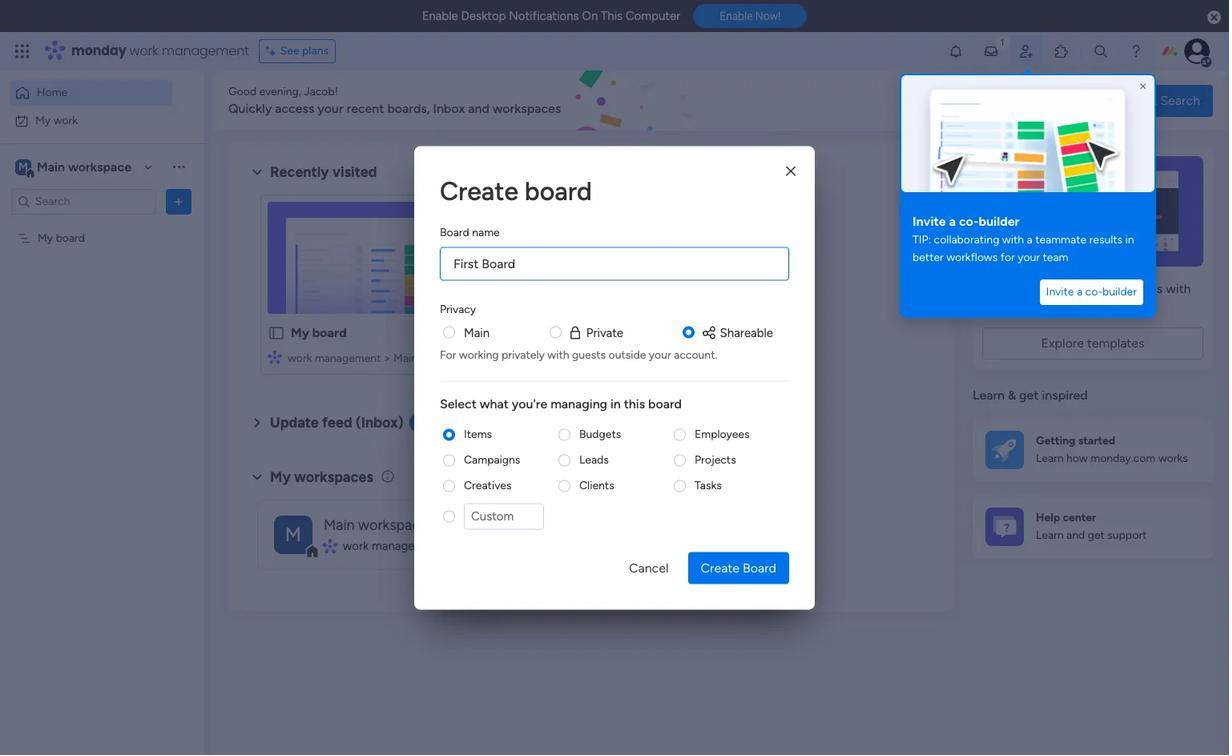 Task type: describe. For each thing, give the bounding box(es) containing it.
0 vertical spatial learn
[[973, 388, 1005, 403]]

quick search
[[1124, 93, 1200, 108]]

budgets
[[579, 427, 621, 441]]

home
[[37, 86, 67, 99]]

items
[[464, 427, 492, 441]]

close recently visited image
[[248, 163, 267, 182]]

quick search button
[[1098, 85, 1213, 117]]

guests
[[572, 348, 606, 362]]

enable for enable now!
[[720, 10, 753, 23]]

on
[[582, 9, 598, 23]]

working
[[459, 348, 499, 362]]

visited
[[332, 163, 377, 181]]

get inside the 'help center learn and get support'
[[1088, 529, 1105, 543]]

see plans button
[[259, 39, 336, 63]]

select what you're managing in this board option group
[[440, 427, 789, 539]]

private
[[586, 325, 623, 340]]

learn for help
[[1036, 529, 1064, 543]]

learn & get inspired
[[973, 388, 1088, 403]]

inspired
[[1042, 388, 1088, 403]]

name
[[472, 225, 500, 239]]

with inside privacy element
[[547, 348, 569, 362]]

create board
[[701, 560, 776, 575]]

management for work management > main workspace
[[315, 352, 381, 365]]

your inside boost your workflow in minutes with ready-made templates
[[1019, 281, 1045, 296]]

shareable
[[720, 325, 773, 340]]

my work
[[35, 113, 78, 127]]

0 vertical spatial workspace
[[68, 159, 131, 174]]

home button
[[10, 80, 172, 106]]

invite a co-builder button
[[1040, 280, 1143, 305]]

workspace selection element
[[15, 157, 134, 178]]

dapulse close image
[[1208, 10, 1221, 26]]

work inside button
[[53, 113, 78, 127]]

recent
[[347, 101, 384, 116]]

monday work management
[[71, 42, 249, 60]]

my board list box
[[0, 221, 204, 468]]

notifications image
[[948, 43, 964, 59]]

this
[[624, 396, 645, 411]]

close my workspaces image
[[248, 468, 267, 487]]

privacy
[[440, 302, 476, 316]]

help center element
[[973, 495, 1213, 559]]

main right >
[[393, 352, 418, 365]]

inbox
[[433, 101, 465, 116]]

enable now!
[[720, 10, 781, 23]]

managing
[[551, 396, 607, 411]]

privately
[[502, 348, 545, 362]]

board name heading
[[440, 224, 500, 240]]

a for invite a co-builder
[[1077, 285, 1083, 299]]

work up update
[[288, 352, 312, 365]]

v2 bolt switch image
[[1111, 92, 1120, 109]]

help center learn and get support
[[1036, 511, 1147, 543]]

in inside boost your workflow in minutes with ready-made templates
[[1104, 281, 1114, 296]]

select what you're managing in this board heading
[[440, 395, 789, 414]]

your inside invite a co-builder tip: collaborating with a teammate results in better workflows for your team
[[1018, 251, 1040, 264]]

templates image image
[[987, 156, 1199, 267]]

boost your workflow in minutes with ready-made templates
[[982, 281, 1191, 316]]

what
[[480, 396, 509, 411]]

invite a co-builder tip: collaborating with a teammate results in better workflows for your team
[[913, 214, 1137, 264]]

select product image
[[14, 43, 30, 59]]

leads
[[579, 453, 609, 467]]

workflow
[[1048, 281, 1100, 296]]

monday.com
[[1091, 452, 1156, 466]]

invite a co-builder
[[1046, 285, 1137, 299]]

quickly
[[228, 101, 272, 116]]

workspaces inside good evening, jacob! quickly access your recent boards, inbox and workspaces
[[493, 101, 561, 116]]

main workspace inside workspace selection element
[[37, 159, 131, 174]]

update
[[270, 414, 319, 432]]

with inside invite a co-builder tip: collaborating with a teammate results in better workflows for your team
[[1002, 233, 1024, 247]]

campaigns
[[464, 453, 520, 467]]

support
[[1108, 529, 1147, 543]]

ready-
[[982, 300, 1020, 316]]

(inbox)
[[356, 414, 404, 432]]

with inside boost your workflow in minutes with ready-made templates
[[1166, 281, 1191, 296]]

invite a co-builder heading
[[913, 212, 1143, 232]]

for
[[1001, 251, 1015, 264]]

made
[[1020, 300, 1052, 316]]

monday
[[71, 42, 126, 60]]

now!
[[755, 10, 781, 23]]

>
[[384, 352, 391, 365]]

main inside privacy element
[[464, 325, 490, 340]]

update feed (inbox)
[[270, 414, 404, 432]]

my work button
[[10, 108, 172, 133]]

create board
[[440, 175, 592, 206]]

explore templates button
[[982, 328, 1204, 360]]

2 vertical spatial workspace
[[358, 517, 428, 534]]

plans
[[302, 44, 329, 58]]

&
[[1008, 388, 1016, 403]]

inbox image
[[983, 43, 999, 59]]

invite members image
[[1018, 43, 1034, 59]]

boards,
[[387, 101, 430, 116]]

explore templates
[[1041, 336, 1145, 351]]

feed
[[322, 414, 352, 432]]

close image
[[786, 165, 796, 177]]

computer
[[626, 9, 680, 23]]

1
[[416, 416, 421, 429]]

enable for enable desktop notifications on this computer
[[422, 9, 458, 23]]

shareable button
[[701, 324, 773, 342]]

workspace image
[[274, 516, 312, 554]]

your inside privacy element
[[649, 348, 671, 362]]

board inside heading
[[440, 225, 469, 239]]

how
[[1067, 452, 1088, 466]]

quick
[[1124, 93, 1157, 108]]

learn for getting
[[1036, 452, 1064, 466]]

explore
[[1041, 336, 1084, 351]]

workspace image
[[15, 158, 31, 176]]

search
[[1160, 93, 1200, 108]]

enable now! button
[[693, 4, 807, 28]]

results
[[1089, 233, 1123, 247]]

for
[[440, 348, 456, 362]]

cancel
[[629, 560, 669, 575]]

my workspaces
[[270, 469, 373, 486]]

a for invite a co-builder tip: collaborating with a teammate results in better workflows for your team
[[949, 214, 956, 229]]

privacy heading
[[440, 300, 476, 317]]

create for create board
[[701, 560, 740, 575]]



Task type: locate. For each thing, give the bounding box(es) containing it.
give
[[1004, 93, 1029, 108]]

2 vertical spatial a
[[1077, 285, 1083, 299]]

enable inside button
[[720, 10, 753, 23]]

1 vertical spatial workspaces
[[294, 469, 373, 486]]

1 vertical spatial with
[[1166, 281, 1191, 296]]

0 horizontal spatial board
[[440, 225, 469, 239]]

see plans
[[280, 44, 329, 58]]

1 vertical spatial get
[[1088, 529, 1105, 543]]

this
[[601, 9, 623, 23]]

create inside heading
[[440, 175, 518, 206]]

main workspace up "search in workspace" field on the left top of the page
[[37, 159, 131, 174]]

1 vertical spatial invite
[[1046, 285, 1074, 299]]

my inside list box
[[38, 231, 53, 245]]

1 horizontal spatial component image
[[324, 539, 337, 554]]

getting
[[1036, 434, 1076, 448]]

component image for work management
[[324, 539, 337, 554]]

work management > main workspace
[[288, 352, 474, 365]]

1 horizontal spatial co-
[[1085, 285, 1103, 299]]

templates inside boost your workflow in minutes with ready-made templates
[[1055, 300, 1112, 316]]

enable
[[422, 9, 458, 23], [720, 10, 753, 23]]

0 vertical spatial management
[[162, 42, 249, 60]]

and inside good evening, jacob! quickly access your recent boards, inbox and workspaces
[[468, 101, 489, 116]]

your right outside
[[649, 348, 671, 362]]

your up made
[[1019, 281, 1045, 296]]

main
[[37, 159, 65, 174], [464, 325, 490, 340], [393, 352, 418, 365], [324, 517, 355, 534]]

remove from favorites image
[[454, 325, 470, 341]]

works
[[1158, 452, 1188, 466]]

m
[[18, 160, 28, 173], [285, 523, 301, 546]]

main button
[[464, 324, 490, 342]]

0 horizontal spatial main workspace
[[37, 159, 131, 174]]

1 horizontal spatial board
[[743, 560, 776, 575]]

management for work management
[[372, 539, 443, 553]]

get
[[1019, 388, 1039, 403], [1088, 529, 1105, 543]]

invite inside button
[[1046, 285, 1074, 299]]

1 vertical spatial co-
[[1085, 285, 1103, 299]]

apps image
[[1054, 43, 1070, 59]]

1 vertical spatial builder
[[1103, 285, 1137, 299]]

in left minutes in the right top of the page
[[1104, 281, 1114, 296]]

work
[[129, 42, 158, 60], [53, 113, 78, 127], [288, 352, 312, 365], [343, 539, 369, 553]]

1 vertical spatial m
[[285, 523, 301, 546]]

1 horizontal spatial with
[[1002, 233, 1024, 247]]

2 vertical spatial management
[[372, 539, 443, 553]]

in right the results
[[1125, 233, 1134, 247]]

my right public board icon
[[291, 325, 309, 341]]

1 horizontal spatial m
[[285, 523, 301, 546]]

started
[[1078, 434, 1116, 448]]

jacob!
[[304, 85, 338, 99]]

builder inside button
[[1103, 285, 1137, 299]]

minutes
[[1117, 281, 1163, 296]]

work right monday
[[129, 42, 158, 60]]

main right workspace icon
[[37, 159, 65, 174]]

0 vertical spatial my board
[[38, 231, 85, 245]]

2 horizontal spatial a
[[1077, 285, 1083, 299]]

co-
[[959, 214, 979, 229], [1085, 285, 1103, 299]]

workspace down remove from favorites "image"
[[420, 352, 474, 365]]

1 horizontal spatial workspaces
[[493, 101, 561, 116]]

0 vertical spatial create
[[440, 175, 518, 206]]

my inside button
[[35, 113, 51, 127]]

Board name field
[[440, 247, 789, 280]]

feedback
[[1032, 93, 1082, 108]]

get right &
[[1019, 388, 1039, 403]]

0 horizontal spatial create
[[440, 175, 518, 206]]

templates right explore
[[1087, 336, 1145, 351]]

2 vertical spatial learn
[[1036, 529, 1064, 543]]

invite up made
[[1046, 285, 1074, 299]]

see
[[280, 44, 299, 58]]

1 vertical spatial component image
[[324, 539, 337, 554]]

0 horizontal spatial in
[[611, 396, 621, 411]]

1 horizontal spatial create
[[701, 560, 740, 575]]

0 vertical spatial invite
[[913, 214, 946, 229]]

search everything image
[[1093, 43, 1109, 59]]

0 horizontal spatial workspaces
[[294, 469, 373, 486]]

learn down the help
[[1036, 529, 1064, 543]]

notifications
[[509, 9, 579, 23]]

0 vertical spatial a
[[949, 214, 956, 229]]

invite inside invite a co-builder tip: collaborating with a teammate results in better workflows for your team
[[913, 214, 946, 229]]

and right inbox
[[468, 101, 489, 116]]

0 vertical spatial m
[[18, 160, 28, 173]]

board inside button
[[743, 560, 776, 575]]

co- inside invite a co-builder tip: collaborating with a teammate results in better workflows for your team
[[959, 214, 979, 229]]

for working privately with guests outside your account.
[[440, 348, 717, 362]]

0 horizontal spatial my board
[[38, 231, 85, 245]]

main workspace up work management
[[324, 517, 428, 534]]

0 horizontal spatial builder
[[979, 214, 1020, 229]]

1 horizontal spatial main workspace
[[324, 517, 428, 534]]

0 vertical spatial board
[[440, 225, 469, 239]]

1 vertical spatial workspace
[[420, 352, 474, 365]]

your
[[318, 101, 343, 116], [1018, 251, 1040, 264], [1019, 281, 1045, 296], [649, 348, 671, 362]]

management
[[162, 42, 249, 60], [315, 352, 381, 365], [372, 539, 443, 553]]

privacy element
[[440, 324, 789, 363]]

give feedback
[[1004, 93, 1082, 108]]

good
[[228, 85, 256, 99]]

desktop
[[461, 9, 506, 23]]

learn inside getting started learn how monday.com works
[[1036, 452, 1064, 466]]

1 horizontal spatial my board
[[291, 325, 347, 341]]

a inside button
[[1077, 285, 1083, 299]]

1 vertical spatial main workspace
[[324, 517, 428, 534]]

evening,
[[259, 85, 301, 99]]

2 vertical spatial with
[[547, 348, 569, 362]]

2 horizontal spatial in
[[1125, 233, 1134, 247]]

main right workspace image
[[324, 517, 355, 534]]

builder for invite a co-builder
[[1103, 285, 1137, 299]]

component image right workspace image
[[324, 539, 337, 554]]

access
[[275, 101, 314, 116]]

private button
[[567, 324, 623, 342]]

work management
[[343, 539, 443, 553]]

invite your team's illustration image
[[900, 74, 1156, 194]]

creatives
[[464, 479, 512, 492]]

1 horizontal spatial get
[[1088, 529, 1105, 543]]

learn
[[973, 388, 1005, 403], [1036, 452, 1064, 466], [1036, 529, 1064, 543]]

collaborating
[[934, 233, 999, 247]]

my down "search in workspace" field on the left top of the page
[[38, 231, 53, 245]]

m inside workspace image
[[285, 523, 301, 546]]

0 vertical spatial workspaces
[[493, 101, 561, 116]]

in inside heading
[[611, 396, 621, 411]]

0 horizontal spatial co-
[[959, 214, 979, 229]]

and down center
[[1067, 529, 1085, 543]]

m for workspace icon
[[18, 160, 28, 173]]

enable desktop notifications on this computer
[[422, 9, 680, 23]]

your right for
[[1018, 251, 1040, 264]]

1 horizontal spatial and
[[1067, 529, 1085, 543]]

getting started learn how monday.com works
[[1036, 434, 1188, 466]]

builder up for
[[979, 214, 1020, 229]]

v2 user feedback image
[[986, 92, 998, 110]]

main inside workspace selection element
[[37, 159, 65, 174]]

0 horizontal spatial enable
[[422, 9, 458, 23]]

1 vertical spatial my board
[[291, 325, 347, 341]]

1 vertical spatial board
[[743, 560, 776, 575]]

team
[[1043, 251, 1068, 264]]

enable left desktop
[[422, 9, 458, 23]]

learn down getting
[[1036, 452, 1064, 466]]

component image for work management > main workspace
[[268, 350, 282, 364]]

workspaces
[[493, 101, 561, 116], [294, 469, 373, 486]]

invite
[[913, 214, 946, 229], [1046, 285, 1074, 299]]

m inside workspace icon
[[18, 160, 28, 173]]

1 vertical spatial a
[[1027, 233, 1033, 247]]

main up 'working'
[[464, 325, 490, 340]]

in left this at the bottom right of page
[[611, 396, 621, 411]]

0 horizontal spatial component image
[[268, 350, 282, 364]]

builder for invite a co-builder tip: collaborating with a teammate results in better workflows for your team
[[979, 214, 1020, 229]]

workspace up work management
[[358, 517, 428, 534]]

tasks
[[695, 479, 722, 492]]

builder inside invite a co-builder tip: collaborating with a teammate results in better workflows for your team
[[979, 214, 1020, 229]]

invite for invite a co-builder tip: collaborating with a teammate results in better workflows for your team
[[913, 214, 946, 229]]

2 vertical spatial in
[[611, 396, 621, 411]]

get down center
[[1088, 529, 1105, 543]]

0 vertical spatial and
[[468, 101, 489, 116]]

jacob simon image
[[1184, 38, 1210, 64]]

your inside good evening, jacob! quickly access your recent boards, inbox and workspaces
[[318, 101, 343, 116]]

1 horizontal spatial builder
[[1103, 285, 1137, 299]]

Custom field
[[464, 504, 544, 530]]

work down home
[[53, 113, 78, 127]]

your down jacob!
[[318, 101, 343, 116]]

component image
[[268, 350, 282, 364], [324, 539, 337, 554]]

outside
[[609, 348, 646, 362]]

good evening, jacob! quickly access your recent boards, inbox and workspaces
[[228, 85, 561, 116]]

invite for invite a co-builder
[[1046, 285, 1074, 299]]

create inside button
[[701, 560, 740, 575]]

cancel button
[[616, 552, 681, 584]]

0 vertical spatial component image
[[268, 350, 282, 364]]

templates down invite a co-builder
[[1055, 300, 1112, 316]]

my down home
[[35, 113, 51, 127]]

option
[[0, 224, 204, 227]]

component image down public board icon
[[268, 350, 282, 364]]

1 horizontal spatial a
[[1027, 233, 1033, 247]]

board inside list box
[[56, 231, 85, 245]]

select
[[440, 396, 477, 411]]

better
[[913, 251, 944, 264]]

0 vertical spatial templates
[[1055, 300, 1112, 316]]

recently visited
[[270, 163, 377, 181]]

0 horizontal spatial with
[[547, 348, 569, 362]]

1 horizontal spatial invite
[[1046, 285, 1074, 299]]

co- left minutes in the right top of the page
[[1085, 285, 1103, 299]]

account.
[[674, 348, 717, 362]]

create board heading
[[440, 171, 789, 210]]

builder
[[979, 214, 1020, 229], [1103, 285, 1137, 299]]

help image
[[1128, 43, 1144, 59]]

1 horizontal spatial in
[[1104, 281, 1114, 296]]

0 vertical spatial with
[[1002, 233, 1024, 247]]

create board button
[[688, 552, 789, 584]]

workspace up "search in workspace" field on the left top of the page
[[68, 159, 131, 174]]

board name
[[440, 225, 500, 239]]

0 vertical spatial main workspace
[[37, 159, 131, 174]]

enable left now! at right top
[[720, 10, 753, 23]]

1 vertical spatial and
[[1067, 529, 1085, 543]]

projects
[[695, 453, 736, 467]]

m for workspace image
[[285, 523, 301, 546]]

close image
[[1137, 80, 1150, 93]]

0 vertical spatial builder
[[979, 214, 1020, 229]]

create up the name on the left
[[440, 175, 518, 206]]

Search in workspace field
[[34, 192, 134, 211]]

my board right public board icon
[[291, 325, 347, 341]]

in
[[1125, 233, 1134, 247], [1104, 281, 1114, 296], [611, 396, 621, 411]]

board
[[440, 225, 469, 239], [743, 560, 776, 575]]

learn inside the 'help center learn and get support'
[[1036, 529, 1064, 543]]

1 image
[[995, 33, 1010, 51]]

co- for invite a co-builder
[[1085, 285, 1103, 299]]

builder right workflow at right top
[[1103, 285, 1137, 299]]

in inside invite a co-builder tip: collaborating with a teammate results in better workflows for your team
[[1125, 233, 1134, 247]]

with right minutes in the right top of the page
[[1166, 281, 1191, 296]]

help
[[1036, 511, 1060, 525]]

1 vertical spatial management
[[315, 352, 381, 365]]

create right the cancel
[[701, 560, 740, 575]]

co- inside button
[[1085, 285, 1103, 299]]

0 horizontal spatial get
[[1019, 388, 1039, 403]]

open update feed (inbox) image
[[248, 413, 267, 433]]

1 vertical spatial learn
[[1036, 452, 1064, 466]]

workspaces down update feed (inbox)
[[294, 469, 373, 486]]

my right close my workspaces image on the left of page
[[270, 469, 291, 486]]

you're
[[512, 396, 547, 411]]

co- for invite a co-builder tip: collaborating with a teammate results in better workflows for your team
[[959, 214, 979, 229]]

0 horizontal spatial a
[[949, 214, 956, 229]]

1 horizontal spatial enable
[[720, 10, 753, 23]]

with up for
[[1002, 233, 1024, 247]]

getting started element
[[973, 418, 1213, 482]]

0 vertical spatial co-
[[959, 214, 979, 229]]

2 horizontal spatial with
[[1166, 281, 1191, 296]]

learn left &
[[973, 388, 1005, 403]]

1 vertical spatial create
[[701, 560, 740, 575]]

employees
[[695, 427, 750, 441]]

workflows
[[946, 251, 998, 264]]

0 horizontal spatial m
[[18, 160, 28, 173]]

with left guests
[[547, 348, 569, 362]]

and inside the 'help center learn and get support'
[[1067, 529, 1085, 543]]

co- up the collaborating
[[959, 214, 979, 229]]

0 vertical spatial get
[[1019, 388, 1039, 403]]

create for create board
[[440, 175, 518, 206]]

1 vertical spatial templates
[[1087, 336, 1145, 351]]

public board image
[[268, 325, 285, 342]]

1 vertical spatial in
[[1104, 281, 1114, 296]]

workspaces right inbox
[[493, 101, 561, 116]]

my board inside my board list box
[[38, 231, 85, 245]]

templates inside "explore templates" button
[[1087, 336, 1145, 351]]

0 horizontal spatial invite
[[913, 214, 946, 229]]

center
[[1063, 511, 1096, 525]]

work right workspace image
[[343, 539, 369, 553]]

0 horizontal spatial and
[[468, 101, 489, 116]]

0 vertical spatial in
[[1125, 233, 1134, 247]]

tip:
[[913, 233, 931, 247]]

boost
[[982, 281, 1016, 296]]

my board down "search in workspace" field on the left top of the page
[[38, 231, 85, 245]]

invite up tip:
[[913, 214, 946, 229]]



Task type: vqa. For each thing, say whether or not it's contained in the screenshot.
"AND" in Good evening, Jacob! Quickly access your recent boards, Inbox and workspaces
no



